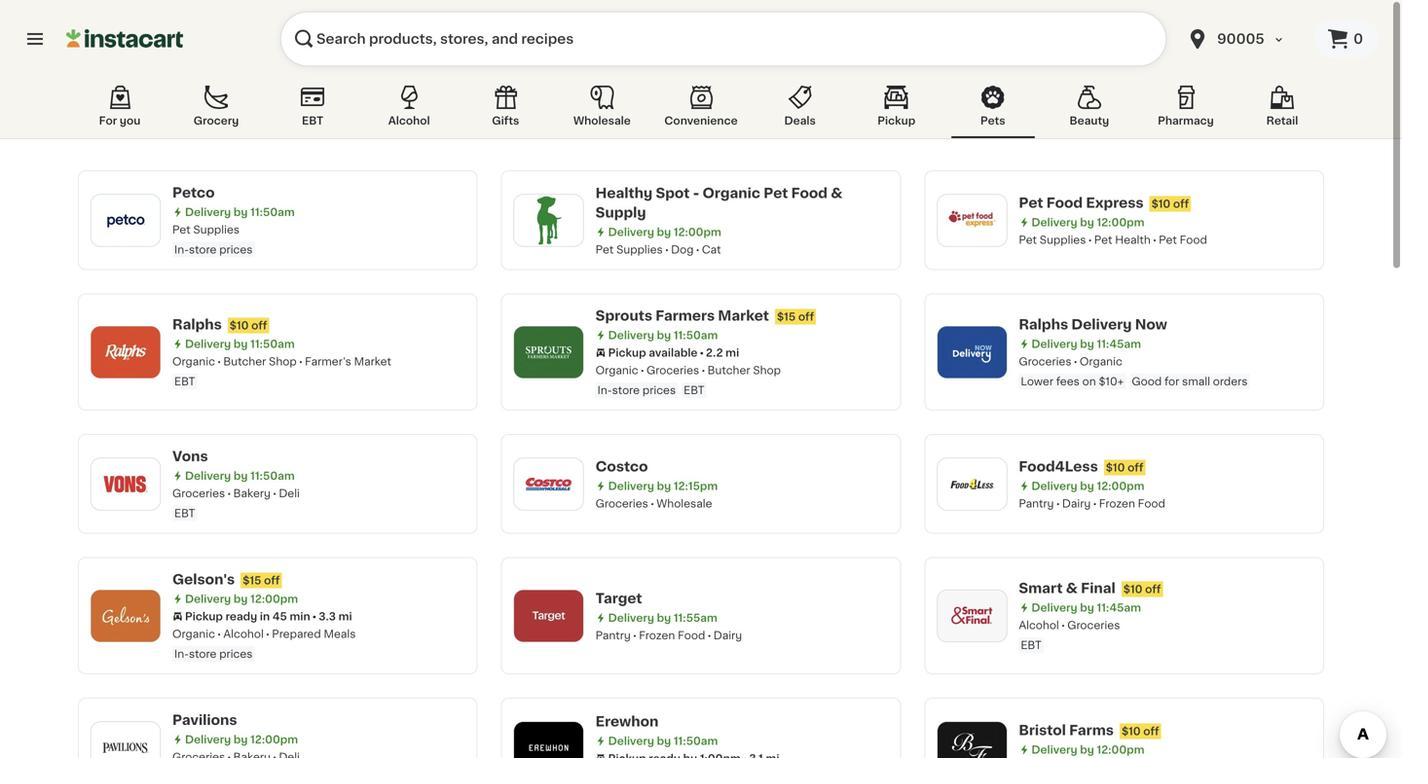 Task type: locate. For each thing, give the bounding box(es) containing it.
$10 up pantry dairy frozen food at the right of the page
[[1106, 462, 1125, 473]]

ralphs logo image
[[100, 327, 151, 378]]

1 vertical spatial $15
[[243, 575, 261, 586]]

& inside healthy spot - organic pet food & supply
[[831, 186, 842, 200]]

supplies down petco
[[193, 224, 240, 235]]

ebt
[[302, 115, 323, 126], [174, 376, 195, 387], [684, 385, 704, 396], [174, 508, 195, 519], [1021, 640, 1042, 651]]

butcher inside organic groceries butcher shop in-store prices ebt
[[707, 365, 750, 376]]

pickup ready in 45 min
[[185, 611, 310, 622]]

beauty
[[1070, 115, 1109, 126]]

pantry down food4less at the right of page
[[1019, 498, 1054, 509]]

12:00pm for pet food express
[[1097, 217, 1144, 228]]

12:00pm for gelson's
[[250, 594, 298, 605]]

delivery down 'vons'
[[185, 471, 231, 481]]

store
[[189, 244, 217, 255], [612, 385, 640, 396], [189, 649, 217, 660]]

organic down pickup available
[[596, 365, 638, 376]]

alcohol inside alcohol groceries ebt
[[1019, 620, 1059, 631]]

0 horizontal spatial wholesale
[[573, 115, 631, 126]]

sprouts farmers market $15 off
[[596, 309, 814, 323]]

delivery for vons logo
[[185, 471, 231, 481]]

$10 inside food4less $10 off
[[1106, 462, 1125, 473]]

butcher
[[223, 356, 266, 367], [707, 365, 750, 376]]

delivery down erewhon
[[608, 736, 654, 747]]

delivery down petco
[[185, 207, 231, 218]]

farmer's
[[305, 356, 351, 367]]

0 horizontal spatial frozen
[[639, 630, 675, 641]]

0 vertical spatial dairy
[[1062, 498, 1091, 509]]

groceries down the costco
[[596, 498, 648, 509]]

wholesale
[[573, 115, 631, 126], [656, 498, 712, 509]]

pantry frozen food dairy
[[596, 630, 742, 641]]

convenience button
[[657, 82, 745, 138]]

supplies down the pet food express $10 off
[[1040, 234, 1086, 245]]

store inside organic groceries butcher shop in-store prices ebt
[[612, 385, 640, 396]]

0 vertical spatial &
[[831, 186, 842, 200]]

pickup down sprouts
[[608, 348, 646, 358]]

costco
[[596, 460, 648, 473]]

organic for organic groceries butcher shop in-store prices ebt
[[596, 365, 638, 376]]

dairy down 11:55am
[[713, 630, 742, 641]]

in- for sprouts farmers market
[[597, 385, 612, 396]]

groceries for groceries organic lower fees on $10+ good for small orders
[[1019, 356, 1071, 367]]

1 vertical spatial prices
[[642, 385, 676, 396]]

organic up $10+
[[1080, 356, 1122, 367]]

ralphs delivery now logo image
[[947, 327, 997, 378]]

2 ralphs from the left
[[1019, 318, 1068, 332]]

1 vertical spatial wholesale
[[656, 498, 712, 509]]

12:00pm up pantry dairy frozen food at the right of the page
[[1097, 481, 1144, 491]]

ralphs up lower
[[1019, 318, 1068, 332]]

delivery by 11:45am
[[1031, 339, 1141, 350], [1031, 603, 1141, 613]]

delivery by 12:00pm for gelson's
[[185, 594, 298, 605]]

supplies for pet
[[1040, 234, 1086, 245]]

$10 inside the pet food express $10 off
[[1151, 198, 1171, 209]]

delivery by 12:00pm down "bristol farms $10 off"
[[1031, 745, 1144, 755]]

mi right 3.3
[[338, 611, 352, 622]]

1 horizontal spatial frozen
[[1099, 498, 1135, 509]]

0 horizontal spatial ralphs
[[172, 318, 222, 332]]

by down ralphs $10 off
[[234, 339, 248, 350]]

1 horizontal spatial mi
[[726, 348, 739, 358]]

ebt inside groceries bakery deli ebt
[[174, 508, 195, 519]]

for
[[99, 115, 117, 126]]

alcohol left gifts
[[388, 115, 430, 126]]

11:45am up the groceries organic lower fees on $10+ good for small orders
[[1097, 339, 1141, 350]]

market right the farmer's
[[354, 356, 391, 367]]

off inside the pet food express $10 off
[[1173, 198, 1189, 209]]

1 vertical spatial mi
[[338, 611, 352, 622]]

alcohol down smart at the bottom of the page
[[1019, 620, 1059, 631]]

shop inside the organic butcher shop farmer's market ebt
[[269, 356, 297, 367]]

for you button
[[78, 82, 162, 138]]

healthy
[[596, 186, 653, 200]]

bristol
[[1019, 724, 1066, 737]]

by down smart & final $10 off
[[1080, 603, 1094, 613]]

& down deals "button"
[[831, 186, 842, 200]]

by for wholesale
[[657, 481, 671, 491]]

butcher down 2.2 mi
[[707, 365, 750, 376]]

0 vertical spatial frozen
[[1099, 498, 1135, 509]]

organic alcohol prepared meals in-store prices
[[172, 629, 356, 660]]

delivery by 12:00pm down the pet food express $10 off
[[1031, 217, 1144, 228]]

1 ralphs from the left
[[172, 318, 222, 332]]

prices up ralphs $10 off
[[219, 244, 253, 255]]

groceries
[[1019, 356, 1071, 367], [646, 365, 699, 376], [172, 488, 225, 499], [596, 498, 648, 509], [1067, 620, 1120, 631]]

0 horizontal spatial butcher
[[223, 356, 266, 367]]

0 horizontal spatial market
[[354, 356, 391, 367]]

ebt down the available
[[684, 385, 704, 396]]

0 horizontal spatial alcohol
[[223, 629, 264, 640]]

groceries down smart & final $10 off
[[1067, 620, 1120, 631]]

pickup available
[[608, 348, 698, 358]]

11:45am for organic
[[1097, 339, 1141, 350]]

alcohol inside organic alcohol prepared meals in-store prices
[[223, 629, 264, 640]]

2 vertical spatial in-
[[174, 649, 189, 660]]

delivery by 11:45am down ralphs delivery now
[[1031, 339, 1141, 350]]

90005 button
[[1174, 12, 1314, 66], [1186, 12, 1303, 66]]

delivery down smart at the bottom of the page
[[1031, 603, 1077, 613]]

2 delivery by 11:45am from the top
[[1031, 603, 1141, 613]]

groceries down the available
[[646, 365, 699, 376]]

in- down petco
[[174, 244, 189, 255]]

by up the available
[[657, 330, 671, 341]]

organic
[[702, 186, 760, 200], [172, 356, 215, 367], [1080, 356, 1122, 367], [596, 365, 638, 376], [172, 629, 215, 640]]

pet supplies in-store prices
[[172, 224, 253, 255]]

delivery for pavilions logo
[[185, 735, 231, 745]]

1 horizontal spatial ralphs
[[1019, 318, 1068, 332]]

1 horizontal spatial pickup
[[608, 348, 646, 358]]

delivery down the pet food express $10 off
[[1031, 217, 1077, 228]]

spot
[[656, 186, 690, 200]]

delivery for the healthy spot - organic pet food & supply logo
[[608, 227, 654, 237]]

delivery down target
[[608, 613, 654, 623]]

1 vertical spatial store
[[612, 385, 640, 396]]

2 11:45am from the top
[[1097, 603, 1141, 613]]

gelson's logo image
[[100, 591, 151, 641]]

0 vertical spatial 11:45am
[[1097, 339, 1141, 350]]

0 vertical spatial pantry
[[1019, 498, 1054, 509]]

frozen down food4less $10 off
[[1099, 498, 1135, 509]]

2 horizontal spatial pickup
[[878, 115, 915, 126]]

pickup left pets
[[878, 115, 915, 126]]

delivery left now
[[1071, 318, 1132, 332]]

shop
[[269, 356, 297, 367], [753, 365, 781, 376]]

shop down sprouts farmers market $15 off at the top of page
[[753, 365, 781, 376]]

delivery down pavilions
[[185, 735, 231, 745]]

ebt inside alcohol groceries ebt
[[1021, 640, 1042, 651]]

pet inside healthy spot - organic pet food & supply
[[764, 186, 788, 200]]

wholesale down 12:15pm
[[656, 498, 712, 509]]

1 horizontal spatial butcher
[[707, 365, 750, 376]]

mi right 2.2
[[726, 348, 739, 358]]

delivery down the bristol
[[1031, 745, 1077, 755]]

2 vertical spatial prices
[[219, 649, 253, 660]]

wholesale up the healthy in the left of the page
[[573, 115, 631, 126]]

pickup for off
[[185, 611, 223, 622]]

by
[[234, 207, 248, 218], [1080, 217, 1094, 228], [657, 227, 671, 237], [657, 330, 671, 341], [234, 339, 248, 350], [1080, 339, 1094, 350], [234, 471, 248, 481], [657, 481, 671, 491], [1080, 481, 1094, 491], [234, 594, 248, 605], [1080, 603, 1094, 613], [657, 613, 671, 623], [234, 735, 248, 745], [657, 736, 671, 747], [1080, 745, 1094, 755]]

delivery by 12:00pm
[[1031, 217, 1144, 228], [608, 227, 721, 237], [1031, 481, 1144, 491], [185, 594, 298, 605], [185, 735, 298, 745], [1031, 745, 1144, 755]]

in- inside organic alcohol prepared meals in-store prices
[[174, 649, 189, 660]]

1 vertical spatial 11:45am
[[1097, 603, 1141, 613]]

2 vertical spatial pickup
[[185, 611, 223, 622]]

delivery by 11:50am down erewhon
[[608, 736, 718, 747]]

by up pet supplies in-store prices
[[234, 207, 248, 218]]

0 vertical spatial $15
[[777, 312, 796, 322]]

store for gelson's
[[189, 649, 217, 660]]

prices inside organic alcohol prepared meals in-store prices
[[219, 649, 253, 660]]

12:00pm down farms
[[1097, 745, 1144, 755]]

by for butcher shop
[[234, 339, 248, 350]]

butcher inside the organic butcher shop farmer's market ebt
[[223, 356, 266, 367]]

delivery by 12:00pm up ready
[[185, 594, 298, 605]]

12:15pm
[[674, 481, 718, 491]]

alcohol
[[388, 115, 430, 126], [1019, 620, 1059, 631], [223, 629, 264, 640]]

by for bakery
[[234, 471, 248, 481]]

ebt down smart at the bottom of the page
[[1021, 640, 1042, 651]]

$15 inside sprouts farmers market $15 off
[[777, 312, 796, 322]]

pet food express logo image
[[947, 195, 997, 246]]

0 horizontal spatial pickup
[[185, 611, 223, 622]]

delivery by 11:45am down smart & final $10 off
[[1031, 603, 1141, 613]]

in- inside organic groceries butcher shop in-store prices ebt
[[597, 385, 612, 396]]

0 horizontal spatial shop
[[269, 356, 297, 367]]

delivery by 11:50am for vons
[[185, 471, 295, 481]]

12:00pm for bristol farms
[[1097, 745, 1144, 755]]

in- for gelson's
[[174, 649, 189, 660]]

fees
[[1056, 376, 1080, 387]]

by up pantry dairy frozen food at the right of the page
[[1080, 481, 1094, 491]]

1 vertical spatial market
[[354, 356, 391, 367]]

food left express
[[1046, 196, 1083, 210]]

prices for gelson's
[[219, 649, 253, 660]]

smart
[[1019, 582, 1063, 595]]

ralphs right ralphs logo
[[172, 318, 222, 332]]

0 horizontal spatial supplies
[[193, 224, 240, 235]]

1 horizontal spatial shop
[[753, 365, 781, 376]]

1 vertical spatial &
[[1066, 582, 1078, 595]]

0 vertical spatial market
[[718, 309, 769, 323]]

supplies down supply
[[616, 244, 663, 255]]

wholesale inside button
[[573, 115, 631, 126]]

prices inside organic groceries butcher shop in-store prices ebt
[[642, 385, 676, 396]]

11:45am for groceries
[[1097, 603, 1141, 613]]

delivery by 11:50am up the available
[[608, 330, 718, 341]]

supplies for dog
[[616, 244, 663, 255]]

groceries inside the groceries organic lower fees on $10+ good for small orders
[[1019, 356, 1071, 367]]

$10 right farms
[[1122, 726, 1141, 737]]

3.3 mi
[[319, 611, 352, 622]]

0 vertical spatial delivery by 11:45am
[[1031, 339, 1141, 350]]

by down ralphs delivery now
[[1080, 339, 1094, 350]]

dairy down food4less $10 off
[[1062, 498, 1091, 509]]

delivery by 11:50am for petco
[[185, 207, 295, 218]]

pet food express $10 off
[[1019, 196, 1189, 210]]

for
[[1164, 376, 1179, 387]]

12:00pm up the 'pet supplies pet health pet food'
[[1097, 217, 1144, 228]]

you
[[120, 115, 141, 126]]

food4less
[[1019, 460, 1098, 473]]

sprouts farmers market logo image
[[523, 327, 574, 378]]

off
[[1173, 198, 1189, 209], [798, 312, 814, 322], [251, 320, 267, 331], [1128, 462, 1143, 473], [264, 575, 280, 586], [1145, 584, 1161, 595], [1143, 726, 1159, 737]]

organic butcher shop farmer's market ebt
[[172, 356, 391, 387]]

by up ready
[[234, 594, 248, 605]]

1 vertical spatial pickup
[[608, 348, 646, 358]]

healthy spot - organic pet food & supply
[[596, 186, 842, 219]]

gifts button
[[464, 82, 547, 138]]

pickup inside pickup button
[[878, 115, 915, 126]]

1 vertical spatial delivery by 11:45am
[[1031, 603, 1141, 613]]

& left final at the bottom right of the page
[[1066, 582, 1078, 595]]

store inside organic alcohol prepared meals in-store prices
[[189, 649, 217, 660]]

None search field
[[280, 12, 1166, 66]]

market
[[718, 309, 769, 323], [354, 356, 391, 367]]

delivery for gelson's logo
[[185, 594, 231, 605]]

food inside healthy spot - organic pet food & supply
[[791, 186, 828, 200]]

vons
[[172, 450, 208, 463]]

1 horizontal spatial &
[[1066, 582, 1078, 595]]

organic right - at the left top
[[702, 186, 760, 200]]

food
[[791, 186, 828, 200], [1046, 196, 1083, 210], [1180, 234, 1207, 245], [1138, 498, 1165, 509], [678, 630, 705, 641]]

pantry
[[1019, 498, 1054, 509], [596, 630, 631, 641]]

45
[[272, 611, 287, 622]]

shop left the farmer's
[[269, 356, 297, 367]]

prices down ready
[[219, 649, 253, 660]]

0 vertical spatial pickup
[[878, 115, 915, 126]]

delivery down ralphs $10 off
[[185, 339, 231, 350]]

ebt right ralphs logo
[[174, 376, 195, 387]]

by for 3.3 mi
[[234, 594, 248, 605]]

delivery by 11:50am
[[185, 207, 295, 218], [608, 330, 718, 341], [185, 339, 295, 350], [185, 471, 295, 481], [608, 736, 718, 747]]

in- inside pet supplies in-store prices
[[174, 244, 189, 255]]

by up groceries wholesale
[[657, 481, 671, 491]]

1 vertical spatial in-
[[597, 385, 612, 396]]

organic inside organic alcohol prepared meals in-store prices
[[172, 629, 215, 640]]

$10 right final at the bottom right of the page
[[1123, 584, 1143, 595]]

market up 2.2 mi
[[718, 309, 769, 323]]

organic down ralphs $10 off
[[172, 356, 215, 367]]

now
[[1135, 318, 1167, 332]]

prices down pickup available
[[642, 385, 676, 396]]

erewhon logo image
[[523, 723, 574, 758]]

food down deals
[[791, 186, 828, 200]]

ebt button
[[271, 82, 355, 138]]

frozen
[[1099, 498, 1135, 509], [639, 630, 675, 641]]

11:45am
[[1097, 339, 1141, 350], [1097, 603, 1141, 613]]

0 vertical spatial prices
[[219, 244, 253, 255]]

delivery down sprouts
[[608, 330, 654, 341]]

off inside smart & final $10 off
[[1145, 584, 1161, 595]]

shop inside organic groceries butcher shop in-store prices ebt
[[753, 365, 781, 376]]

pantry for delivery by 12:00pm
[[1019, 498, 1054, 509]]

1 horizontal spatial supplies
[[616, 244, 663, 255]]

2 vertical spatial store
[[189, 649, 217, 660]]

0 horizontal spatial &
[[831, 186, 842, 200]]

groceries down 'vons'
[[172, 488, 225, 499]]

1 horizontal spatial alcohol
[[388, 115, 430, 126]]

bristol farms logo image
[[947, 723, 997, 758]]

1 vertical spatial frozen
[[639, 630, 675, 641]]

mi
[[726, 348, 739, 358], [338, 611, 352, 622]]

11:45am down final at the bottom right of the page
[[1097, 603, 1141, 613]]

target logo image
[[523, 591, 574, 641]]

smart & final logo image
[[947, 591, 997, 641]]

by down the pet food express $10 off
[[1080, 217, 1094, 228]]

0 vertical spatial store
[[189, 244, 217, 255]]

pet supplies pet health pet food
[[1019, 234, 1207, 245]]

organic inside the organic butcher shop farmer's market ebt
[[172, 356, 215, 367]]

delivery down the costco
[[608, 481, 654, 491]]

by for frozen food
[[657, 613, 671, 623]]

in- down pickup available
[[597, 385, 612, 396]]

0 vertical spatial mi
[[726, 348, 739, 358]]

pickup down gelson's
[[185, 611, 223, 622]]

bakery
[[233, 488, 271, 499]]

groceries inside groceries bakery deli ebt
[[172, 488, 225, 499]]

delivery by 12:00pm up pantry dairy frozen food at the right of the page
[[1031, 481, 1144, 491]]

dairy
[[1062, 498, 1091, 509], [713, 630, 742, 641]]

0 vertical spatial in-
[[174, 244, 189, 255]]

supply
[[596, 206, 646, 219]]

small
[[1182, 376, 1210, 387]]

butcher down ralphs $10 off
[[223, 356, 266, 367]]

alcohol inside button
[[388, 115, 430, 126]]

alcohol down ready
[[223, 629, 264, 640]]

1 11:45am from the top
[[1097, 339, 1141, 350]]

0 vertical spatial wholesale
[[573, 115, 631, 126]]

$10 right express
[[1151, 198, 1171, 209]]

0 horizontal spatial $15
[[243, 575, 261, 586]]

alcohol for alcohol
[[388, 115, 430, 126]]

in-
[[174, 244, 189, 255], [597, 385, 612, 396], [174, 649, 189, 660]]

organic inside organic groceries butcher shop in-store prices ebt
[[596, 365, 638, 376]]

organic down gelson's
[[172, 629, 215, 640]]

1 horizontal spatial $15
[[777, 312, 796, 322]]

12:00pm
[[1097, 217, 1144, 228], [674, 227, 721, 237], [1097, 481, 1144, 491], [250, 594, 298, 605], [250, 735, 298, 745], [1097, 745, 1144, 755]]

1 vertical spatial pantry
[[596, 630, 631, 641]]

by up pet supplies dog cat at the top
[[657, 227, 671, 237]]

prices inside pet supplies in-store prices
[[219, 244, 253, 255]]

0 horizontal spatial pantry
[[596, 630, 631, 641]]

in- up pavilions
[[174, 649, 189, 660]]

delivery by 11:45am for groceries
[[1031, 603, 1141, 613]]

prices for sprouts farmers market
[[642, 385, 676, 396]]

delivery by 11:50am up pet supplies in-store prices
[[185, 207, 295, 218]]

off inside food4less $10 off
[[1128, 462, 1143, 473]]

delivery for the bristol farms logo on the bottom right
[[1031, 745, 1077, 755]]

0 horizontal spatial mi
[[338, 611, 352, 622]]

supplies inside pet supplies in-store prices
[[193, 224, 240, 235]]

organic for organic butcher shop farmer's market ebt
[[172, 356, 215, 367]]

-
[[693, 186, 699, 200]]

health
[[1115, 234, 1151, 245]]

12:00pm for food4less
[[1097, 481, 1144, 491]]

1 vertical spatial dairy
[[713, 630, 742, 641]]

delivery for smart & final logo
[[1031, 603, 1077, 613]]

ebt right grocery
[[302, 115, 323, 126]]

by for pet health
[[1080, 217, 1094, 228]]

pickup
[[878, 115, 915, 126], [608, 348, 646, 358], [185, 611, 223, 622]]

by up pantry frozen food dairy
[[657, 613, 671, 623]]

delivery for the petco logo
[[185, 207, 231, 218]]

pet
[[764, 186, 788, 200], [1019, 196, 1043, 210], [172, 224, 190, 235], [1019, 234, 1037, 245], [1094, 234, 1112, 245], [1159, 234, 1177, 245], [596, 244, 614, 255]]

$10 inside ralphs $10 off
[[230, 320, 249, 331]]

1 horizontal spatial dairy
[[1062, 498, 1091, 509]]

$15
[[777, 312, 796, 322], [243, 575, 261, 586]]

delivery down supply
[[608, 227, 654, 237]]

delivery by 12:00pm down pavilions
[[185, 735, 298, 745]]

2 horizontal spatial alcohol
[[1019, 620, 1059, 631]]

costco logo image
[[523, 459, 574, 509]]

pharmacy
[[1158, 115, 1214, 126]]

delivery down food4less at the right of page
[[1031, 481, 1077, 491]]

groceries up lower
[[1019, 356, 1071, 367]]

orders
[[1213, 376, 1248, 387]]

delivery for sprouts farmers market logo
[[608, 330, 654, 341]]

delivery for food4less logo
[[1031, 481, 1077, 491]]

1 horizontal spatial pantry
[[1019, 498, 1054, 509]]

mi for market
[[726, 348, 739, 358]]

by up bakery
[[234, 471, 248, 481]]

by for dog
[[657, 227, 671, 237]]

0 button
[[1314, 19, 1379, 58]]

2 horizontal spatial supplies
[[1040, 234, 1086, 245]]

1 delivery by 11:45am from the top
[[1031, 339, 1141, 350]]

healthy spot - organic pet food & supply logo image
[[523, 195, 574, 246]]



Task type: describe. For each thing, give the bounding box(es) containing it.
2 90005 button from the left
[[1186, 12, 1303, 66]]

delivery for ralphs logo
[[185, 339, 231, 350]]

erewhon
[[596, 715, 659, 729]]

delivery by 12:15pm
[[608, 481, 718, 491]]

grocery button
[[174, 82, 258, 138]]

groceries organic lower fees on $10+ good for small orders
[[1019, 356, 1248, 387]]

2.2
[[706, 348, 723, 358]]

mi for off
[[338, 611, 352, 622]]

ebt inside the organic butcher shop farmer's market ebt
[[174, 376, 195, 387]]

2.2 mi
[[706, 348, 739, 358]]

organic for organic alcohol prepared meals in-store prices
[[172, 629, 215, 640]]

ralphs $10 off
[[172, 318, 267, 332]]

off inside "bristol farms $10 off"
[[1143, 726, 1159, 737]]

pavilions
[[172, 714, 237, 727]]

groceries wholesale
[[596, 498, 712, 509]]

in
[[260, 611, 270, 622]]

by for dairy
[[1080, 481, 1094, 491]]

delivery for ralphs delivery now logo
[[1031, 339, 1077, 350]]

food down food4less $10 off
[[1138, 498, 1165, 509]]

$10 inside "bristol farms $10 off"
[[1122, 726, 1141, 737]]

lower
[[1021, 376, 1053, 387]]

express
[[1086, 196, 1144, 210]]

market inside the organic butcher shop farmer's market ebt
[[354, 356, 391, 367]]

on
[[1082, 376, 1096, 387]]

pet supplies dog cat
[[596, 244, 721, 255]]

delivery by 12:00pm for pet
[[1031, 217, 1144, 228]]

by down pavilions
[[234, 735, 248, 745]]

available
[[649, 348, 698, 358]]

final
[[1081, 582, 1116, 595]]

food4less logo image
[[947, 459, 997, 509]]

delivery by 12:00pm for bristol
[[1031, 745, 1144, 755]]

meals
[[324, 629, 356, 640]]

ready
[[225, 611, 257, 622]]

food4less $10 off
[[1019, 460, 1143, 473]]

$10+
[[1099, 376, 1124, 387]]

delivery by 12:00pm for food4less
[[1031, 481, 1144, 491]]

petco logo image
[[100, 195, 151, 246]]

cat
[[702, 244, 721, 255]]

90005
[[1217, 32, 1264, 46]]

$10 inside smart & final $10 off
[[1123, 584, 1143, 595]]

ebt inside button
[[302, 115, 323, 126]]

deals button
[[758, 82, 842, 138]]

12:00pm up cat
[[674, 227, 721, 237]]

11:50am for petco
[[250, 207, 295, 218]]

delivery for the pet food express logo
[[1031, 217, 1077, 228]]

pantry for delivery by 11:55am
[[596, 630, 631, 641]]

good
[[1132, 376, 1162, 387]]

ralphs delivery now
[[1019, 318, 1167, 332]]

dog
[[671, 244, 694, 255]]

prepared
[[272, 629, 321, 640]]

vons logo image
[[100, 459, 151, 509]]

retail button
[[1240, 82, 1324, 138]]

off inside ralphs $10 off
[[251, 320, 267, 331]]

retail
[[1266, 115, 1298, 126]]

by down erewhon
[[657, 736, 671, 747]]

delivery by 11:50am for erewhon
[[608, 736, 718, 747]]

food right health
[[1180, 234, 1207, 245]]

alcohol groceries ebt
[[1019, 620, 1120, 651]]

delivery for target logo
[[608, 613, 654, 623]]

bristol farms $10 off
[[1019, 724, 1159, 737]]

groceries inside organic groceries butcher shop in-store prices ebt
[[646, 365, 699, 376]]

delivery by 11:55am
[[608, 613, 717, 623]]

convenience
[[664, 115, 738, 126]]

for you
[[99, 115, 141, 126]]

gifts
[[492, 115, 519, 126]]

off inside sprouts farmers market $15 off
[[798, 312, 814, 322]]

by for groceries
[[1080, 603, 1094, 613]]

0 horizontal spatial dairy
[[713, 630, 742, 641]]

smart & final $10 off
[[1019, 582, 1161, 595]]

delivery by 11:45am for organic
[[1031, 339, 1141, 350]]

gelson's
[[172, 573, 235, 587]]

$15 inside gelson's $15 off
[[243, 575, 261, 586]]

11:50am for erewhon
[[674, 736, 718, 747]]

organic groceries butcher shop in-store prices ebt
[[596, 365, 781, 396]]

supplies for in-
[[193, 224, 240, 235]]

pantry dairy frozen food
[[1019, 498, 1165, 509]]

by down "bristol farms $10 off"
[[1080, 745, 1094, 755]]

alcohol for alcohol groceries ebt
[[1019, 620, 1059, 631]]

organic inside healthy spot - organic pet food & supply
[[702, 186, 760, 200]]

pavilions logo image
[[100, 723, 151, 758]]

11:55am
[[674, 613, 717, 623]]

gelson's $15 off
[[172, 573, 280, 587]]

groceries for groceries wholesale
[[596, 498, 648, 509]]

11:50am for vons
[[250, 471, 295, 481]]

petco
[[172, 186, 215, 200]]

farmers
[[656, 309, 715, 323]]

pickup button
[[855, 82, 938, 138]]

delivery for erewhon logo
[[608, 736, 654, 747]]

deals
[[784, 115, 816, 126]]

organic inside the groceries organic lower fees on $10+ good for small orders
[[1080, 356, 1122, 367]]

delivery by 11:50am down ralphs $10 off
[[185, 339, 295, 350]]

off inside gelson's $15 off
[[264, 575, 280, 586]]

delivery for costco logo
[[608, 481, 654, 491]]

1 90005 button from the left
[[1174, 12, 1314, 66]]

sprouts
[[596, 309, 652, 323]]

food down 11:55am
[[678, 630, 705, 641]]

target
[[596, 592, 642, 605]]

instacart image
[[66, 27, 183, 51]]

farms
[[1069, 724, 1114, 737]]

deli
[[279, 488, 300, 499]]

pet inside pet supplies in-store prices
[[172, 224, 190, 235]]

pickup for market
[[608, 348, 646, 358]]

ralphs for ralphs delivery now
[[1019, 318, 1068, 332]]

ebt inside organic groceries butcher shop in-store prices ebt
[[684, 385, 704, 396]]

Search field
[[280, 12, 1166, 66]]

wholesale button
[[560, 82, 644, 138]]

alcohol button
[[367, 82, 451, 138]]

1 horizontal spatial market
[[718, 309, 769, 323]]

store inside pet supplies in-store prices
[[189, 244, 217, 255]]

pets
[[980, 115, 1005, 126]]

store for sprouts farmers market
[[612, 385, 640, 396]]

groceries inside alcohol groceries ebt
[[1067, 620, 1120, 631]]

by for organic
[[1080, 339, 1094, 350]]

3.3
[[319, 611, 336, 622]]

groceries bakery deli ebt
[[172, 488, 300, 519]]

shop categories tab list
[[78, 82, 1324, 138]]

by for 2.2 mi
[[657, 330, 671, 341]]

groceries for groceries bakery deli ebt
[[172, 488, 225, 499]]

grocery
[[194, 115, 239, 126]]

12:00pm down organic alcohol prepared meals in-store prices
[[250, 735, 298, 745]]

delivery by 12:00pm up pet supplies dog cat at the top
[[608, 227, 721, 237]]

ralphs for ralphs $10 off
[[172, 318, 222, 332]]

beauty button
[[1047, 82, 1131, 138]]

1 horizontal spatial wholesale
[[656, 498, 712, 509]]

0
[[1353, 32, 1363, 46]]

min
[[290, 611, 310, 622]]

pets button
[[951, 82, 1035, 138]]

pharmacy button
[[1144, 82, 1228, 138]]



Task type: vqa. For each thing, say whether or not it's contained in the screenshot.
3.3 Mi
yes



